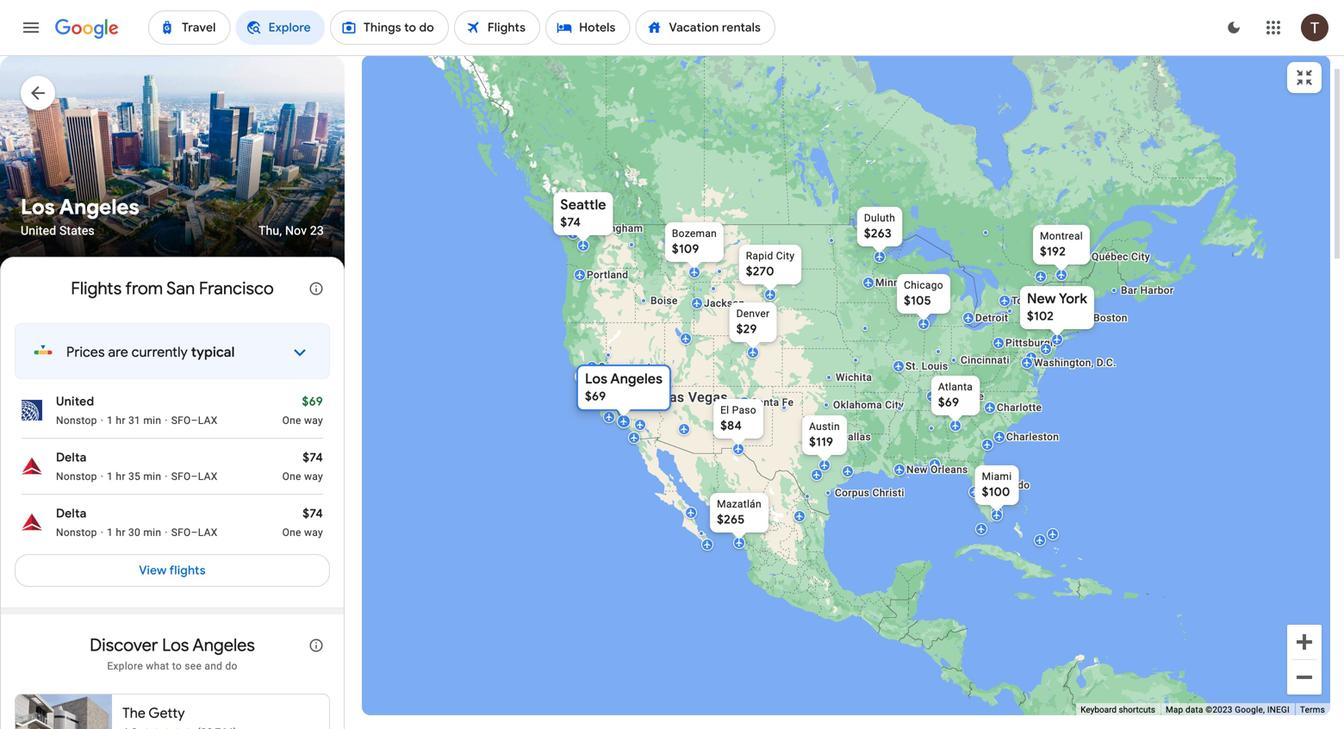 Task type: locate. For each thing, give the bounding box(es) containing it.
$270
[[746, 264, 775, 279]]

0 vertical spatial way
[[304, 415, 323, 427]]

way for 1 hr 31 min
[[304, 415, 323, 427]]

way up $74 text field
[[304, 471, 323, 483]]

2 vertical spatial sfo
[[171, 527, 191, 539]]

–
[[191, 415, 198, 427], [191, 471, 198, 483], [191, 527, 198, 539]]

1 vertical spatial delta image
[[22, 512, 42, 533]]

way inside $69 one way
[[304, 415, 323, 427]]

– for 1 hr 30 min
[[191, 527, 198, 539]]

1 lax from the top
[[198, 415, 218, 427]]

 image for 1 hr 31 min
[[101, 414, 104, 428]]

change appearance image
[[1214, 7, 1255, 48]]

miami $100
[[982, 471, 1013, 500]]

lax
[[198, 415, 218, 427], [198, 471, 218, 483], [198, 527, 218, 539]]

2 $74 one way from the top
[[282, 506, 323, 539]]

sfo right 31
[[171, 415, 191, 427]]

atlanta $69
[[939, 381, 973, 410]]

$74 inside seattle $74
[[561, 215, 581, 230]]

1 vertical spatial sfo
[[171, 471, 191, 483]]

las vegas
[[662, 389, 728, 406]]

sfo – lax for 1 hr 35 min
[[171, 471, 218, 483]]

charlotte
[[997, 402, 1043, 414]]

sfo – lax for 1 hr 31 min
[[171, 415, 218, 427]]

3 1 from the top
[[107, 527, 113, 539]]

los inside the los angeles $69
[[585, 370, 608, 388]]

bozeman $109
[[672, 228, 717, 257]]

– right 31
[[191, 415, 198, 427]]

0 vertical spatial $74 one way
[[282, 450, 323, 483]]

min right 30
[[143, 527, 161, 539]]

prices are currently typical
[[66, 344, 235, 361]]

2  image from the top
[[101, 470, 104, 484]]

$69 down more details icon on the left
[[302, 394, 323, 410]]

$74 one way for 1 hr 35 min
[[282, 450, 323, 483]]

119 US dollars text field
[[810, 435, 834, 450]]

0 horizontal spatial new
[[907, 464, 928, 476]]

lax for 1 hr 35 min
[[198, 471, 218, 483]]

lax right 35
[[198, 471, 218, 483]]

23
[[310, 224, 324, 238]]

data
[[1186, 705, 1204, 715]]

los angeles
[[21, 195, 139, 220]]

1 1 from the top
[[107, 415, 113, 427]]

sfo up the flights
[[171, 527, 191, 539]]

new up $102 "text box"
[[1028, 290, 1057, 308]]

new inside the new york $102
[[1028, 290, 1057, 308]]

delta image for 1 hr 30 min
[[22, 512, 42, 533]]

0 vertical spatial sfo
[[171, 415, 191, 427]]

1 horizontal spatial 74 us dollars text field
[[561, 215, 581, 230]]

sfo for 1 hr 30 min
[[171, 527, 191, 539]]

paso
[[733, 404, 757, 416]]

3 one from the top
[[282, 527, 301, 539]]

2 1 from the top
[[107, 471, 113, 483]]

74 us dollars text field down $69 one way at the left of page
[[303, 450, 323, 466]]

0 horizontal spatial 74 us dollars text field
[[303, 450, 323, 466]]

$74 for 1 hr 35 min
[[303, 450, 323, 466]]

min for 1 hr 35 min
[[143, 471, 161, 483]]

 image for 1 hr 35 min
[[101, 470, 104, 484]]

2 vertical spatial –
[[191, 527, 198, 539]]

2 vertical spatial 1
[[107, 527, 113, 539]]

sfo – lax right 35
[[171, 471, 218, 483]]

1 left 31
[[107, 415, 113, 427]]

0 vertical spatial  image
[[101, 414, 104, 428]]

min right 31
[[143, 415, 161, 427]]

1 vertical spatial min
[[143, 471, 161, 483]]

map
[[1166, 705, 1184, 715]]

2 vertical spatial angeles
[[193, 635, 255, 657]]

lax up the flights
[[198, 527, 218, 539]]

delta
[[56, 450, 87, 466], [56, 506, 87, 522]]

terms link
[[1301, 705, 1326, 715]]

2 sfo – lax from the top
[[171, 471, 218, 483]]

are
[[108, 344, 128, 361]]

typical
[[191, 344, 235, 361]]

0 vertical spatial one
[[282, 415, 301, 427]]

0 vertical spatial sfo – lax
[[171, 415, 218, 427]]

1 hr from the top
[[116, 415, 126, 427]]

1 about these results image from the top
[[296, 268, 337, 310]]

nonstop for 1 hr 31 min
[[56, 415, 97, 427]]

rapid city $270
[[746, 250, 795, 279]]

angeles
[[59, 195, 139, 220], [611, 370, 663, 388], [193, 635, 255, 657]]

69 US dollars text field
[[585, 389, 606, 404], [939, 395, 960, 410]]

st.
[[906, 360, 919, 372]]

currently
[[132, 344, 188, 361]]

getty
[[149, 705, 185, 723]]

 image left 1 hr 35 min
[[101, 470, 104, 484]]

chicago
[[904, 279, 944, 291]]

one inside $69 one way
[[282, 415, 301, 427]]

1 vertical spatial $74 one way
[[282, 506, 323, 539]]

explore what to see and do
[[107, 661, 238, 673]]

1 vertical spatial los
[[585, 370, 608, 388]]

69 us dollars text field down sacramento
[[585, 389, 606, 404]]

los
[[21, 195, 55, 220], [585, 370, 608, 388], [162, 635, 189, 657]]

1 horizontal spatial new
[[1028, 290, 1057, 308]]

74 US dollars text field
[[303, 506, 323, 522]]

$263
[[865, 226, 892, 241]]

$74
[[561, 215, 581, 230], [303, 450, 323, 466], [303, 506, 323, 522]]

3 – from the top
[[191, 527, 198, 539]]

$69 down sacramento
[[585, 389, 606, 404]]

nonstop right united image
[[56, 415, 97, 427]]

united states
[[21, 224, 95, 238]]

pittsburgh
[[1006, 337, 1057, 349]]

city right oklahoma
[[886, 399, 905, 411]]

74 us dollars text field down seattle at the top left of page
[[561, 215, 581, 230]]

and
[[205, 661, 223, 673]]

2 vertical spatial hr
[[116, 527, 126, 539]]

québec city
[[1092, 251, 1151, 263]]

2 lax from the top
[[198, 471, 218, 483]]

1
[[107, 415, 113, 427], [107, 471, 113, 483], [107, 527, 113, 539]]

main menu image
[[21, 17, 41, 38]]

1 nonstop from the top
[[56, 415, 97, 427]]

way down $74 text field
[[304, 527, 323, 539]]

$265
[[717, 512, 745, 528]]

nonstop left the 1 hr 30 min
[[56, 527, 97, 539]]

270 US dollars text field
[[746, 264, 775, 279]]

3 lax from the top
[[198, 527, 218, 539]]

0 vertical spatial hr
[[116, 415, 126, 427]]

states)
[[164, 701, 204, 716]]

1 vertical spatial delta
[[56, 506, 87, 522]]

states
[[59, 224, 95, 238]]

nonstop
[[56, 415, 97, 427], [56, 471, 97, 483], [56, 527, 97, 539]]

flights
[[71, 278, 122, 300]]

31
[[128, 415, 141, 427]]

1 left 35
[[107, 471, 113, 483]]

0 horizontal spatial angeles
[[59, 195, 139, 220]]

4.8 out of 5 stars from 28,764 reviews image
[[122, 726, 237, 729]]

69 us dollars text field down atlanta
[[939, 395, 960, 410]]

sfo for 1 hr 31 min
[[171, 415, 191, 427]]

los for los angeles $69
[[585, 370, 608, 388]]

3 sfo – lax from the top
[[171, 527, 218, 539]]

google,
[[1236, 705, 1266, 715]]

united right united image
[[56, 394, 94, 410]]

city for oklahoma city
[[886, 399, 905, 411]]

1 vertical spatial hr
[[116, 471, 126, 483]]

$192
[[1041, 244, 1066, 260]]

new left orleans
[[907, 464, 928, 476]]

atlanta
[[939, 381, 973, 393]]

3 nonstop from the top
[[56, 527, 97, 539]]

1 vertical spatial 1
[[107, 471, 113, 483]]

1 vertical spatial about these results image
[[296, 625, 337, 667]]

1 vertical spatial united
[[56, 394, 94, 410]]

new
[[1028, 290, 1057, 308], [907, 464, 928, 476]]

 image
[[101, 414, 104, 428], [101, 470, 104, 484], [101, 526, 104, 540]]

toronto
[[1012, 295, 1049, 307]]

hr left 35
[[116, 471, 126, 483]]

angeles for los angeles $69
[[611, 370, 663, 388]]

way for 1 hr 35 min
[[304, 471, 323, 483]]

min for 1 hr 31 min
[[143, 415, 161, 427]]

1 sfo from the top
[[171, 415, 191, 427]]

los for los angeles
[[21, 195, 55, 220]]

0 horizontal spatial los
[[21, 195, 55, 220]]

city right rapid
[[777, 250, 795, 262]]

– up the flights
[[191, 527, 198, 539]]

0 vertical spatial $74
[[561, 215, 581, 230]]

city inside rapid city $270
[[777, 250, 795, 262]]

united
[[21, 224, 56, 238], [56, 394, 94, 410]]

1 vertical spatial angeles
[[611, 370, 663, 388]]

1 one from the top
[[282, 415, 301, 427]]

1 horizontal spatial 69 us dollars text field
[[939, 395, 960, 410]]

0 vertical spatial los
[[21, 195, 55, 220]]

angeles up las
[[611, 370, 663, 388]]

0 vertical spatial angeles
[[59, 195, 139, 220]]

2 horizontal spatial $69
[[939, 395, 960, 410]]

montreal $192
[[1041, 230, 1084, 260]]

2 vertical spatial one
[[282, 527, 301, 539]]

0 vertical spatial delta image
[[22, 456, 42, 477]]

– for 1 hr 35 min
[[191, 471, 198, 483]]

69 us dollars text field for los
[[585, 389, 606, 404]]

$119
[[810, 435, 834, 450]]

1 sfo – lax from the top
[[171, 415, 218, 427]]

thu, nov 23
[[259, 224, 324, 238]]

– right 35
[[191, 471, 198, 483]]

lax down typical
[[198, 415, 218, 427]]

2 vertical spatial way
[[304, 527, 323, 539]]

delta image
[[22, 456, 42, 477], [22, 512, 42, 533]]

0 horizontal spatial 69 us dollars text field
[[585, 389, 606, 404]]

2 horizontal spatial los
[[585, 370, 608, 388]]

one for 1 hr 31 min
[[282, 415, 301, 427]]

miami
[[982, 471, 1013, 483]]

prices
[[66, 344, 105, 361]]

2 delta image from the top
[[22, 512, 42, 533]]

way down $69 text box
[[304, 415, 323, 427]]

1 horizontal spatial city
[[886, 399, 905, 411]]

69 US dollars text field
[[302, 394, 323, 410]]

2 vertical spatial min
[[143, 527, 161, 539]]

nashville
[[940, 391, 985, 403]]

1  image from the top
[[101, 414, 104, 428]]

hr for 31
[[116, 415, 126, 427]]

265 US dollars text field
[[717, 512, 745, 528]]

0 vertical spatial new
[[1028, 290, 1057, 308]]

1 way from the top
[[304, 415, 323, 427]]

city
[[777, 250, 795, 262], [1132, 251, 1151, 263], [886, 399, 905, 411]]

2 about these results image from the top
[[296, 625, 337, 667]]

3 way from the top
[[304, 527, 323, 539]]

1 vertical spatial sfo – lax
[[171, 471, 218, 483]]

view flights
[[139, 563, 206, 579]]

angeles up do
[[193, 635, 255, 657]]

$74 one way
[[282, 450, 323, 483], [282, 506, 323, 539]]

1 vertical spatial –
[[191, 471, 198, 483]]

1 delta image from the top
[[22, 456, 42, 477]]

about these results image
[[296, 268, 337, 310], [296, 625, 337, 667]]

1 vertical spatial  image
[[101, 470, 104, 484]]

min for 1 hr 30 min
[[143, 527, 161, 539]]

0 horizontal spatial city
[[777, 250, 795, 262]]

$74 one way for 1 hr 30 min
[[282, 506, 323, 539]]

angeles up states
[[59, 195, 139, 220]]

las
[[662, 389, 685, 406]]

100 US dollars text field
[[982, 485, 1011, 500]]

2 – from the top
[[191, 471, 198, 483]]

delta for 1 hr 30 min
[[56, 506, 87, 522]]

2 vertical spatial $74
[[303, 506, 323, 522]]

2 nonstop from the top
[[56, 471, 97, 483]]

los angeles $69
[[585, 370, 663, 404]]

0 vertical spatial about these results image
[[296, 268, 337, 310]]

1 delta from the top
[[56, 450, 87, 466]]

0 vertical spatial –
[[191, 415, 198, 427]]

2 vertical spatial sfo – lax
[[171, 527, 218, 539]]

0 vertical spatial delta
[[56, 450, 87, 466]]

0 horizontal spatial $69
[[302, 394, 323, 410]]

orleans
[[931, 464, 969, 476]]

2 vertical spatial  image
[[101, 526, 104, 540]]

nonstop left 1 hr 35 min
[[56, 471, 97, 483]]

fe
[[783, 397, 794, 409]]

0 vertical spatial 74 us dollars text field
[[561, 215, 581, 230]]

st. louis
[[906, 360, 949, 372]]

2 horizontal spatial angeles
[[611, 370, 663, 388]]

york
[[1059, 290, 1088, 308]]

detroit
[[976, 312, 1009, 324]]

english
[[75, 701, 116, 716]]

2 way from the top
[[304, 471, 323, 483]]

city right québec
[[1132, 251, 1151, 263]]

1 left 30
[[107, 527, 113, 539]]

santa
[[752, 397, 780, 409]]

hr left 30
[[116, 527, 126, 539]]

lax for 1 hr 31 min
[[198, 415, 218, 427]]

0 vertical spatial united
[[21, 224, 56, 238]]

3 sfo from the top
[[171, 527, 191, 539]]

2 one from the top
[[282, 471, 301, 483]]

francisco
[[199, 278, 274, 300]]

3  image from the top
[[101, 526, 104, 540]]

el
[[721, 404, 730, 416]]

3 min from the top
[[143, 527, 161, 539]]

2 delta from the top
[[56, 506, 87, 522]]

1 vertical spatial way
[[304, 471, 323, 483]]

min right 35
[[143, 471, 161, 483]]

hr left 31
[[116, 415, 126, 427]]

$69
[[585, 389, 606, 404], [302, 394, 323, 410], [939, 395, 960, 410]]

2 vertical spatial nonstop
[[56, 527, 97, 539]]

0 vertical spatial min
[[143, 415, 161, 427]]

$102
[[1028, 309, 1055, 324]]

 image left 1 hr 31 min on the left of page
[[101, 414, 104, 428]]

cincinnati
[[961, 354, 1010, 366]]

2 vertical spatial lax
[[198, 527, 218, 539]]

2 sfo from the top
[[171, 471, 191, 483]]

1 min from the top
[[143, 415, 161, 427]]

1 horizontal spatial $69
[[585, 389, 606, 404]]

2 min from the top
[[143, 471, 161, 483]]

united left states
[[21, 224, 56, 238]]

1 for 1 hr 31 min
[[107, 415, 113, 427]]

washington, d.c.
[[1035, 357, 1117, 369]]

bozeman
[[672, 228, 717, 240]]

1 vertical spatial $74
[[303, 450, 323, 466]]

 image left the 1 hr 30 min
[[101, 526, 104, 540]]

2 horizontal spatial city
[[1132, 251, 1151, 263]]

harbor
[[1141, 285, 1175, 297]]

one
[[282, 415, 301, 427], [282, 471, 301, 483], [282, 527, 301, 539]]

sfo right 35
[[171, 471, 191, 483]]

more details image
[[279, 332, 321, 374]]

1 vertical spatial new
[[907, 464, 928, 476]]

$69 down atlanta
[[939, 395, 960, 410]]

sfo – lax right 31
[[171, 415, 218, 427]]

1 vertical spatial one
[[282, 471, 301, 483]]

0 vertical spatial lax
[[198, 415, 218, 427]]

3 hr from the top
[[116, 527, 126, 539]]

1 $74 one way from the top
[[282, 450, 323, 483]]

angeles inside the los angeles $69
[[611, 370, 663, 388]]

1 – from the top
[[191, 415, 198, 427]]

 image for 1 hr 30 min
[[101, 526, 104, 540]]

2 vertical spatial los
[[162, 635, 189, 657]]

84 US dollars text field
[[721, 418, 742, 434]]

74 US dollars text field
[[561, 215, 581, 230], [303, 450, 323, 466]]

chicago $105
[[904, 279, 944, 309]]

0 vertical spatial nonstop
[[56, 415, 97, 427]]

1 vertical spatial lax
[[198, 471, 218, 483]]

1 vertical spatial nonstop
[[56, 471, 97, 483]]

mazatlán $265
[[717, 498, 762, 528]]

sfo – lax up the flights
[[171, 527, 218, 539]]

vegas
[[689, 389, 728, 406]]

washington,
[[1035, 357, 1094, 369]]

0 vertical spatial 1
[[107, 415, 113, 427]]

2 hr from the top
[[116, 471, 126, 483]]



Task type: vqa. For each thing, say whether or not it's contained in the screenshot.
the Flight details. Leaves O'Hare International Airport at 2:03 PM on Wednesday, December 20 and arrives at Miami International Airport at 10:51 PM on Wednesday, December 20. IMAGE
no



Task type: describe. For each thing, give the bounding box(es) containing it.
duluth $263
[[865, 212, 896, 241]]

hr for 35
[[116, 471, 126, 483]]

192 US dollars text field
[[1041, 244, 1066, 260]]

el paso $84
[[721, 404, 757, 434]]

– for 1 hr 31 min
[[191, 415, 198, 427]]

1 horizontal spatial los
[[162, 635, 189, 657]]

hr for 30
[[116, 527, 126, 539]]

oklahoma city
[[834, 399, 905, 411]]

sacramento
[[599, 361, 658, 373]]

new york $102
[[1028, 290, 1088, 324]]

from
[[125, 278, 163, 300]]

view
[[139, 563, 167, 579]]

thu,
[[259, 224, 282, 238]]

discover los angeles
[[90, 635, 255, 657]]

delta image for 1 hr 35 min
[[22, 456, 42, 477]]

(united
[[119, 701, 161, 716]]

dallas
[[841, 431, 872, 443]]

what
[[146, 661, 169, 673]]

city for rapid city $270
[[777, 250, 795, 262]]

$69 inside $69 one way
[[302, 394, 323, 410]]

1 for 1 hr 30 min
[[107, 527, 113, 539]]

orlando
[[992, 479, 1031, 491]]

united image
[[22, 400, 42, 421]]

city for québec city
[[1132, 251, 1151, 263]]

flights from san francisco
[[71, 278, 274, 300]]

angeles for los angeles
[[59, 195, 139, 220]]

christi
[[873, 487, 905, 499]]

keyboard shortcuts
[[1081, 705, 1156, 715]]

rapid
[[746, 250, 774, 262]]

29 US dollars text field
[[737, 322, 758, 337]]

keyboard
[[1081, 705, 1117, 715]]

seattle
[[561, 196, 607, 214]]

san
[[167, 278, 195, 300]]

1 horizontal spatial angeles
[[193, 635, 255, 657]]

the getty
[[122, 705, 185, 723]]

charleston
[[1007, 431, 1060, 443]]

d.c.
[[1097, 357, 1117, 369]]

$105
[[904, 293, 932, 309]]

corpus christi
[[835, 487, 905, 499]]

united for united
[[56, 394, 94, 410]]

navigate back image
[[21, 76, 55, 110]]

nonstop for 1 hr 35 min
[[56, 471, 97, 483]]

explore
[[107, 661, 143, 673]]

sfo for 1 hr 35 min
[[171, 471, 191, 483]]

oklahoma
[[834, 399, 883, 411]]

santa fe
[[752, 397, 794, 409]]

english (united states) button
[[43, 695, 218, 722]]

bellingham
[[589, 222, 643, 235]]

see
[[185, 661, 202, 673]]

to
[[172, 661, 182, 673]]

way for 1 hr 30 min
[[304, 527, 323, 539]]

austin $119
[[810, 421, 841, 450]]

mazatlán
[[717, 498, 762, 510]]

terms
[[1301, 705, 1326, 715]]

105 US dollars text field
[[904, 293, 932, 309]]

boise
[[651, 295, 678, 307]]

©2023
[[1206, 705, 1233, 715]]

35
[[128, 471, 141, 483]]

do
[[225, 661, 238, 673]]

english (united states)
[[75, 701, 204, 716]]

nov
[[285, 224, 307, 238]]

lax for 1 hr 30 min
[[198, 527, 218, 539]]

bar harbor
[[1122, 285, 1175, 297]]

$84
[[721, 418, 742, 434]]

minneapolis
[[876, 277, 935, 289]]

wichita
[[836, 372, 873, 384]]

corpus
[[835, 487, 870, 499]]

map region
[[239, 0, 1342, 729]]

102 US dollars text field
[[1028, 309, 1055, 324]]

denver $29
[[737, 308, 770, 337]]

the
[[122, 705, 146, 723]]

inegi
[[1268, 705, 1291, 715]]

new for orleans
[[907, 464, 928, 476]]

$69 inside atlanta $69
[[939, 395, 960, 410]]

seattle $74
[[561, 196, 607, 230]]

1 hr 30 min
[[107, 527, 161, 539]]

$74 for 1 hr 30 min
[[303, 506, 323, 522]]

69 us dollars text field for atlanta
[[939, 395, 960, 410]]

united for united states
[[21, 224, 56, 238]]

boston
[[1094, 312, 1128, 324]]

109 US dollars text field
[[672, 241, 700, 257]]

new for york
[[1028, 290, 1057, 308]]

loading results progress bar
[[0, 55, 1345, 59]]

$29
[[737, 322, 758, 337]]

denver
[[737, 308, 770, 320]]

keyboard shortcuts button
[[1081, 704, 1156, 716]]

1 vertical spatial 74 us dollars text field
[[303, 450, 323, 466]]

bar
[[1122, 285, 1138, 297]]

$100
[[982, 485, 1011, 500]]

montreal
[[1041, 230, 1084, 242]]

1 for 1 hr 35 min
[[107, 471, 113, 483]]

$69 one way
[[282, 394, 323, 427]]

duluth
[[865, 212, 896, 224]]

delta for 1 hr 35 min
[[56, 450, 87, 466]]

new orleans
[[907, 464, 969, 476]]

$69 inside the los angeles $69
[[585, 389, 606, 404]]

austin
[[810, 421, 841, 433]]

view smaller map image
[[1295, 67, 1316, 88]]

263 US dollars text field
[[865, 226, 892, 241]]

shortcuts
[[1119, 705, 1156, 715]]

sfo – lax for 1 hr 30 min
[[171, 527, 218, 539]]

1 hr 35 min
[[107, 471, 161, 483]]

one for 1 hr 35 min
[[282, 471, 301, 483]]

nonstop for 1 hr 30 min
[[56, 527, 97, 539]]

discover
[[90, 635, 158, 657]]

one for 1 hr 30 min
[[282, 527, 301, 539]]

jackson
[[704, 297, 745, 310]]



